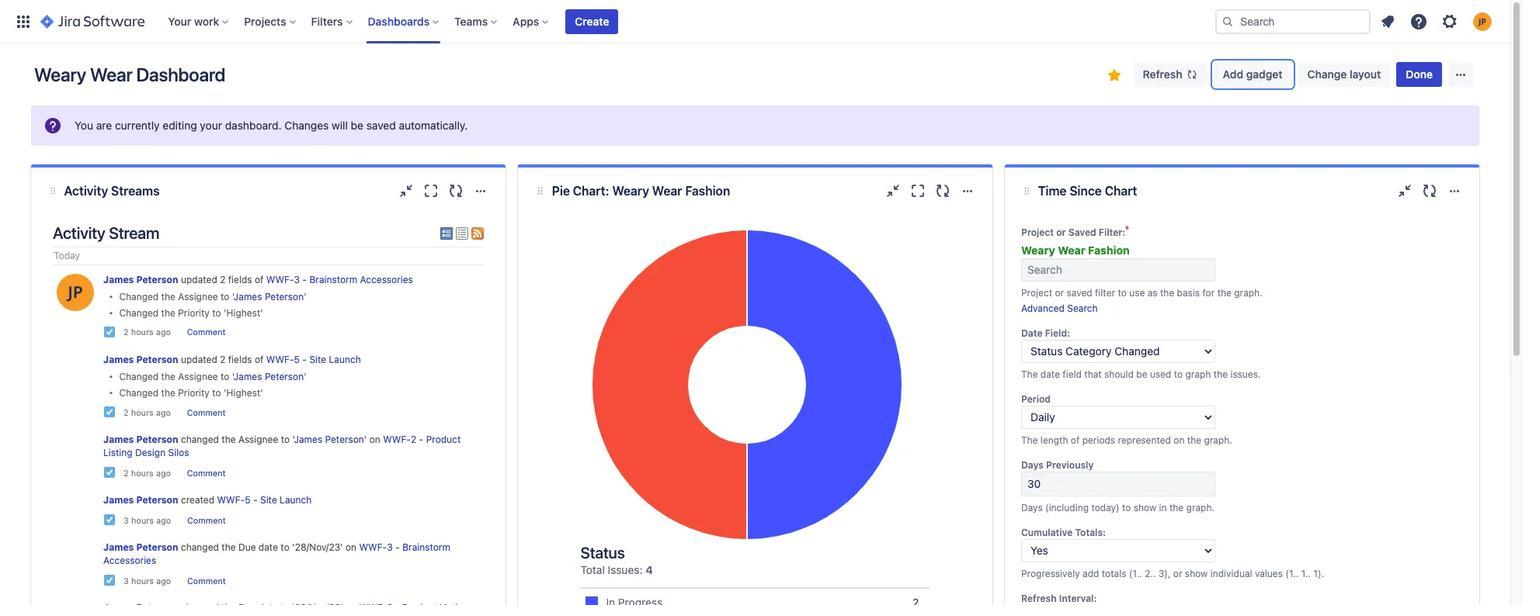 Task type: vqa. For each thing, say whether or not it's contained in the screenshot.
the Accessories to the left
yes



Task type: describe. For each thing, give the bounding box(es) containing it.
wwf- inside james peterson updated 2 fields of wwf-5 - site launch changed the assignee to ' james peterson ' changed the priority to 'highest'
[[266, 354, 294, 366]]

done
[[1406, 68, 1433, 81]]

you
[[75, 119, 93, 132]]

your
[[200, 119, 222, 132]]

totals:
[[1075, 527, 1106, 539]]

assignee for wwf-5 - site launch
[[178, 371, 218, 383]]

cumulative
[[1021, 527, 1073, 539]]

teams button
[[450, 9, 503, 34]]

totals
[[1102, 569, 1127, 580]]

dashboards
[[368, 14, 430, 28]]

are
[[96, 119, 112, 132]]

due
[[238, 542, 256, 554]]

interval:
[[1059, 593, 1097, 605]]

task image for james peterson changed the due date to '28/nov/23' on
[[103, 575, 116, 588]]

projects
[[244, 14, 286, 28]]

product
[[426, 434, 461, 446]]

'highest' for wwf-3 - brainstorm accessories
[[224, 308, 263, 319]]

in
[[1159, 503, 1167, 514]]

ago for changed the due date to '28/nov/23' on
[[156, 577, 171, 586]]

3 hours ago for created
[[124, 516, 171, 526]]

add
[[1223, 68, 1244, 81]]

0 horizontal spatial 5
[[245, 495, 251, 506]]

apps
[[513, 14, 539, 28]]

0 horizontal spatial search field
[[1021, 259, 1216, 282]]

search field inside banner
[[1216, 9, 1371, 34]]

represented
[[1118, 435, 1171, 447]]

or for saved
[[1057, 227, 1066, 238]]

projects button
[[239, 9, 302, 34]]

priority for wwf-5 - site launch
[[178, 388, 210, 399]]

search image
[[1222, 15, 1234, 28]]

your profile and settings image
[[1474, 12, 1492, 31]]

minimize pie chart: weary wear fashion image
[[884, 182, 903, 200]]

wwf-5 - site launch link for created
[[217, 495, 312, 506]]

filters
[[311, 14, 343, 28]]

0 vertical spatial date
[[1041, 369, 1060, 381]]

days (including today) to show in the graph.
[[1021, 503, 1215, 514]]

wwf-5 - site launch link for updated 2 fields of
[[266, 354, 361, 366]]

should
[[1105, 369, 1134, 381]]

that
[[1085, 369, 1102, 381]]

done link
[[1397, 62, 1442, 87]]

more dashboard actions image
[[1452, 65, 1470, 84]]

4 changed from the top
[[119, 388, 159, 399]]

project or saved filter:
[[1021, 227, 1126, 238]]

appswitcher icon image
[[14, 12, 33, 31]]

comment for changed the assignee to '
[[187, 469, 226, 478]]

james peterson changed the due date to '28/nov/23' on
[[103, 542, 359, 554]]

'28/nov/23'
[[292, 542, 343, 554]]

your work button
[[163, 9, 235, 34]]

more actions for pie chart: weary wear fashion gadget image
[[959, 182, 977, 200]]

0 horizontal spatial on
[[346, 542, 357, 554]]

minimize time since chart image
[[1396, 182, 1414, 200]]

changed for due
[[181, 542, 219, 554]]

1 comment from the top
[[187, 328, 226, 337]]

1 horizontal spatial on
[[370, 434, 381, 446]]

add
[[1083, 569, 1100, 580]]

to inside project or saved filter to use as the basis for the graph. advanced search
[[1118, 287, 1127, 299]]

- inside the wwf-3 - brainstorm accessories
[[395, 542, 400, 554]]

0 horizontal spatial date
[[259, 542, 278, 554]]

saved inside project or saved filter to use as the basis for the graph. advanced search
[[1067, 287, 1093, 299]]

or for saved
[[1055, 287, 1064, 299]]

basis
[[1177, 287, 1200, 299]]

you are currently editing your dashboard. changes will be saved automatically.
[[75, 119, 468, 132]]

advanced search link
[[1021, 303, 1098, 315]]

1 horizontal spatial wear
[[652, 184, 682, 198]]

hours for changed the assignee to '
[[131, 469, 154, 478]]

wwf-2 - product listing design silos link
[[103, 434, 461, 459]]

2 vertical spatial or
[[1174, 569, 1183, 580]]

progressively add totals (1.. 2.. 3), or show individual values (1.. 1.. 1).
[[1021, 569, 1325, 580]]

length
[[1041, 435, 1068, 447]]

3 hours ago for changed the due date to '28/nov/23' on
[[124, 577, 171, 586]]

change layout button
[[1298, 62, 1391, 87]]

add gadget
[[1223, 68, 1283, 81]]

will
[[332, 119, 348, 132]]

since
[[1070, 184, 1102, 198]]

ago for updated 2 fields of
[[156, 408, 171, 418]]

2 changed from the top
[[119, 308, 159, 319]]

james peterson changed the assignee to ' james peterson ' on
[[103, 434, 383, 446]]

2 inside james peterson updated 2 fields of wwf-5 - site launch changed the assignee to ' james peterson ' changed the priority to 'highest'
[[220, 354, 226, 366]]

graph. for days (including today) to show in the graph.
[[1187, 503, 1215, 514]]

apps button
[[508, 9, 555, 34]]

silos
[[168, 448, 189, 459]]

of for wwf-3 - brainstorm accessories
[[255, 274, 264, 285]]

updated for wwf-3 - brainstorm accessories
[[181, 274, 217, 285]]

activity for activity streams
[[64, 184, 108, 198]]

the for the length of periods represented on the graph.
[[1021, 435, 1038, 447]]

project for project or saved filter:
[[1021, 227, 1054, 238]]

james peterson updated 2 fields of wwf-3 - brainstorm accessories changed the assignee to ' james peterson ' changed the priority to 'highest'
[[103, 274, 413, 319]]

time since chart
[[1038, 184, 1138, 198]]

create button
[[566, 9, 619, 34]]

james peterson updated 2 fields of wwf-5 - site launch changed the assignee to ' james peterson ' changed the priority to 'highest'
[[103, 354, 361, 399]]

the date field that should be used to graph the issues.
[[1021, 369, 1261, 381]]

comment link for created
[[187, 516, 226, 526]]

5 inside james peterson updated 2 fields of wwf-5 - site launch changed the assignee to ' james peterson ' changed the priority to 'highest'
[[294, 354, 300, 366]]

today
[[54, 250, 80, 262]]

editing
[[163, 119, 197, 132]]

listing
[[103, 448, 133, 459]]

1 hours from the top
[[131, 328, 154, 337]]

changes
[[285, 119, 329, 132]]

settings image
[[1441, 12, 1460, 31]]

layout
[[1350, 68, 1381, 81]]

hours for changed the due date to '28/nov/23' on
[[131, 577, 154, 586]]

periods
[[1083, 435, 1116, 447]]

2 inside wwf-2 - product listing design silos
[[411, 434, 417, 446]]

dashboard
[[136, 64, 225, 85]]

created
[[181, 495, 214, 506]]

ago for created
[[156, 516, 171, 526]]

2 vertical spatial assignee
[[238, 434, 278, 446]]

field:
[[1045, 328, 1070, 339]]

2 horizontal spatial on
[[1174, 435, 1185, 447]]

project or saved filter to use as the basis for the graph. advanced search
[[1021, 287, 1263, 315]]

filter:
[[1099, 227, 1126, 238]]

pie
[[552, 184, 570, 198]]

more actions for activity streams gadget image
[[471, 182, 490, 200]]

comment link for changed the assignee to '
[[187, 469, 226, 478]]

0 vertical spatial fashion
[[685, 184, 730, 198]]

cumulative totals:
[[1021, 527, 1106, 539]]

3 inside james peterson updated 2 fields of wwf-3 - brainstorm accessories changed the assignee to ' james peterson ' changed the priority to 'highest'
[[294, 274, 300, 285]]

refresh image
[[1186, 68, 1198, 81]]

total
[[581, 564, 605, 577]]

minimize activity streams image
[[397, 182, 416, 200]]

more actions for time since chart gadget image
[[1446, 182, 1464, 200]]

brainstorm inside the wwf-3 - brainstorm accessories
[[403, 542, 450, 554]]

days previously
[[1021, 460, 1094, 472]]

status total issues: 4
[[581, 545, 653, 577]]

wwf-3 - brainstorm accessories
[[103, 542, 450, 567]]

help image
[[1410, 12, 1428, 31]]

filter
[[1095, 287, 1116, 299]]

1 2 hours ago from the top
[[124, 328, 171, 337]]

issues:
[[608, 564, 643, 577]]

comment for changed the due date to '28/nov/23' on
[[187, 577, 226, 586]]

1 (1.. from the left
[[1129, 569, 1143, 580]]

4
[[646, 564, 653, 577]]

1 horizontal spatial be
[[1137, 369, 1148, 381]]

refresh button
[[1134, 62, 1208, 87]]

launch inside james peterson updated 2 fields of wwf-5 - site launch changed the assignee to ' james peterson ' changed the priority to 'highest'
[[329, 354, 361, 366]]

period
[[1021, 394, 1051, 405]]

dashboards button
[[363, 9, 445, 34]]

graph. inside project or saved filter to use as the basis for the graph. advanced search
[[1235, 287, 1263, 299]]

task image for comment link corresponding to changed the assignee to '
[[103, 467, 116, 480]]

primary element
[[9, 0, 1216, 43]]

today)
[[1092, 503, 1120, 514]]

as
[[1148, 287, 1158, 299]]

filters button
[[307, 9, 359, 34]]

streams
[[111, 184, 160, 198]]

wwf-3 - brainstorm accessories link for updated 2 fields of
[[266, 274, 413, 285]]

activity streams
[[64, 184, 160, 198]]



Task type: locate. For each thing, give the bounding box(es) containing it.
'highest' inside james peterson updated 2 fields of wwf-5 - site launch changed the assignee to ' james peterson ' changed the priority to 'highest'
[[224, 388, 263, 399]]

days down length
[[1021, 460, 1044, 472]]

pie chart: weary wear fashion
[[552, 184, 730, 198]]

ago
[[156, 328, 171, 337], [156, 408, 171, 418], [156, 469, 171, 478], [156, 516, 171, 526], [156, 577, 171, 586]]

1 days from the top
[[1021, 460, 1044, 472]]

fields for wwf-3 - brainstorm accessories
[[228, 274, 252, 285]]

2 hours from the top
[[131, 408, 154, 418]]

weary for weary wear dashboard
[[34, 64, 86, 85]]

comment down james peterson updated 2 fields of wwf-5 - site launch changed the assignee to ' james peterson ' changed the priority to 'highest'
[[187, 408, 226, 418]]

project up weary wear fashion in the right of the page
[[1021, 227, 1054, 238]]

1 horizontal spatial weary
[[612, 184, 649, 198]]

task image for 1st comment link
[[103, 326, 116, 339]]

0 horizontal spatial launch
[[280, 495, 312, 506]]

1 vertical spatial site
[[260, 495, 277, 506]]

changed
[[181, 434, 219, 446], [181, 542, 219, 554]]

updated
[[181, 274, 217, 285], [181, 354, 217, 366]]

on left product
[[370, 434, 381, 446]]

0 horizontal spatial weary
[[34, 64, 86, 85]]

issues.
[[1231, 369, 1261, 381]]

james peterson link
[[103, 274, 178, 285], [234, 291, 304, 303], [103, 354, 178, 366], [234, 371, 304, 383], [103, 434, 178, 446], [294, 434, 364, 446], [103, 495, 178, 506], [103, 542, 178, 554]]

date right due
[[259, 542, 278, 554]]

- inside james peterson updated 2 fields of wwf-3 - brainstorm accessories changed the assignee to ' james peterson ' changed the priority to 'highest'
[[303, 274, 307, 285]]

refresh interval:
[[1021, 593, 1097, 605]]

comment for created
[[187, 516, 226, 526]]

comment link down 'james peterson changed the due date to '28/nov/23' on'
[[187, 577, 226, 586]]

date left field on the right bottom of page
[[1041, 369, 1060, 381]]

1 vertical spatial or
[[1055, 287, 1064, 299]]

3 comment from the top
[[187, 469, 226, 478]]

refresh down progressively
[[1021, 593, 1057, 605]]

assignee for wwf-3 - brainstorm accessories
[[178, 291, 218, 303]]

2 comment link from the top
[[187, 408, 226, 418]]

2 (1.. from the left
[[1286, 569, 1299, 580]]

0 vertical spatial brainstorm
[[310, 274, 358, 285]]

0 horizontal spatial (1..
[[1129, 569, 1143, 580]]

saved right 'will'
[[366, 119, 396, 132]]

your work
[[168, 14, 219, 28]]

0 vertical spatial 'highest'
[[224, 308, 263, 319]]

1 horizontal spatial search field
[[1216, 9, 1371, 34]]

1 horizontal spatial saved
[[1067, 287, 1093, 299]]

0 vertical spatial days
[[1021, 460, 1044, 472]]

weary for weary wear fashion
[[1021, 244, 1055, 257]]

1 project from the top
[[1021, 227, 1054, 238]]

of inside james peterson updated 2 fields of wwf-5 - site launch changed the assignee to ' james peterson ' changed the priority to 'highest'
[[255, 354, 264, 366]]

comment link up james peterson created wwf-5 - site launch
[[187, 469, 226, 478]]

or left saved
[[1057, 227, 1066, 238]]

priority up james peterson updated 2 fields of wwf-5 - site launch changed the assignee to ' james peterson ' changed the priority to 'highest'
[[178, 308, 210, 319]]

on right represented
[[1174, 435, 1185, 447]]

weary down "project or saved filter:" at the top of the page
[[1021, 244, 1055, 257]]

comment link down james peterson updated 2 fields of wwf-5 - site launch changed the assignee to ' james peterson ' changed the priority to 'highest'
[[187, 408, 226, 418]]

weary wear dashboard
[[34, 64, 225, 85]]

0 horizontal spatial saved
[[366, 119, 396, 132]]

james
[[103, 274, 134, 285], [234, 291, 262, 303], [103, 354, 134, 366], [234, 371, 262, 383], [103, 434, 134, 446], [294, 434, 323, 446], [103, 495, 134, 506], [103, 542, 134, 554]]

project for project or saved filter to use as the basis for the graph. advanced search
[[1021, 287, 1053, 299]]

3),
[[1159, 569, 1171, 580]]

2 3 hours ago from the top
[[124, 577, 171, 586]]

2 vertical spatial graph.
[[1187, 503, 1215, 514]]

comment down 'james peterson changed the due date to '28/nov/23' on'
[[187, 577, 226, 586]]

wwf-2 - product listing design silos
[[103, 434, 461, 459]]

1 vertical spatial of
[[255, 354, 264, 366]]

stream
[[109, 224, 159, 242]]

1 comment link from the top
[[187, 328, 226, 337]]

1 horizontal spatial launch
[[329, 354, 361, 366]]

project inside project or saved filter to use as the basis for the graph. advanced search
[[1021, 287, 1053, 299]]

task image for james peterson created wwf-5 - site launch
[[103, 514, 116, 527]]

used
[[1150, 369, 1172, 381]]

weary right chart:
[[612, 184, 649, 198]]

graph. for the length of periods represented on the graph.
[[1204, 435, 1233, 447]]

changed left due
[[181, 542, 219, 554]]

priority inside james peterson updated 2 fields of wwf-3 - brainstorm accessories changed the assignee to ' james peterson ' changed the priority to 'highest'
[[178, 308, 210, 319]]

activity for activity stream
[[53, 224, 105, 242]]

days up cumulative
[[1021, 503, 1043, 514]]

1 horizontal spatial show
[[1185, 569, 1208, 580]]

accessories inside james peterson updated 2 fields of wwf-3 - brainstorm accessories changed the assignee to ' james peterson ' changed the priority to 'highest'
[[360, 274, 413, 285]]

ago for changed the assignee to '
[[156, 469, 171, 478]]

2 inside james peterson updated 2 fields of wwf-3 - brainstorm accessories changed the assignee to ' james peterson ' changed the priority to 'highest'
[[220, 274, 226, 285]]

(1.. left 1..
[[1286, 569, 1299, 580]]

wear down "project or saved filter:" at the top of the page
[[1058, 244, 1086, 257]]

wear for weary wear fashion
[[1058, 244, 1086, 257]]

0 horizontal spatial site
[[260, 495, 277, 506]]

Search field
[[1216, 9, 1371, 34], [1021, 259, 1216, 282]]

0 vertical spatial changed
[[181, 434, 219, 446]]

1 horizontal spatial site
[[309, 354, 326, 366]]

0 vertical spatial of
[[255, 274, 264, 285]]

changed for assignee
[[181, 434, 219, 446]]

fields inside james peterson updated 2 fields of wwf-3 - brainstorm accessories changed the assignee to ' james peterson ' changed the priority to 'highest'
[[228, 274, 252, 285]]

2 task image from the top
[[103, 514, 116, 527]]

or right 3),
[[1174, 569, 1183, 580]]

(1.. left 2..
[[1129, 569, 1143, 580]]

1 vertical spatial accessories
[[103, 555, 156, 567]]

of inside james peterson updated 2 fields of wwf-3 - brainstorm accessories changed the assignee to ' james peterson ' changed the priority to 'highest'
[[255, 274, 264, 285]]

updated inside james peterson updated 2 fields of wwf-5 - site launch changed the assignee to ' james peterson ' changed the priority to 'highest'
[[181, 354, 217, 366]]

jira software image
[[40, 12, 145, 31], [40, 12, 145, 31]]

1 horizontal spatial (1..
[[1286, 569, 1299, 580]]

wwf-3 - brainstorm accessories link
[[266, 274, 413, 285], [103, 542, 450, 567]]

launch
[[329, 354, 361, 366], [280, 495, 312, 506]]

advanced
[[1021, 303, 1065, 315]]

on right '28/nov/23'
[[346, 542, 357, 554]]

4 comment from the top
[[187, 516, 226, 526]]

individual
[[1211, 569, 1253, 580]]

1 vertical spatial brainstorm
[[403, 542, 450, 554]]

0 vertical spatial activity
[[64, 184, 108, 198]]

5 hours from the top
[[131, 577, 154, 586]]

comment link for updated 2 fields of
[[187, 408, 226, 418]]

2 hours ago for updated 2 fields of
[[124, 408, 171, 418]]

0 vertical spatial saved
[[366, 119, 396, 132]]

1 vertical spatial refresh
[[1021, 593, 1057, 605]]

wwf-3 - brainstorm accessories link for changed the due date to '28/nov/23' on
[[103, 542, 450, 567]]

hours for created
[[131, 516, 154, 526]]

search field up filter
[[1021, 259, 1216, 282]]

search field up gadget on the right of page
[[1216, 9, 1371, 34]]

date
[[1021, 328, 1043, 339]]

comment
[[187, 328, 226, 337], [187, 408, 226, 418], [187, 469, 226, 478], [187, 516, 226, 526], [187, 577, 226, 586]]

refresh inside button
[[1143, 68, 1183, 81]]

use
[[1130, 287, 1145, 299]]

weary
[[34, 64, 86, 85], [612, 184, 649, 198], [1021, 244, 1055, 257]]

saved up search
[[1067, 287, 1093, 299]]

1 vertical spatial wwf-3 - brainstorm accessories link
[[103, 542, 450, 567]]

0 horizontal spatial fashion
[[685, 184, 730, 198]]

- inside wwf-2 - product listing design silos
[[419, 434, 424, 446]]

chart
[[1105, 184, 1138, 198]]

the length of periods represented on the graph.
[[1021, 435, 1233, 447]]

3 2 hours ago from the top
[[124, 469, 171, 478]]

- inside james peterson updated 2 fields of wwf-5 - site launch changed the assignee to ' james peterson ' changed the priority to 'highest'
[[302, 354, 307, 366]]

2 updated from the top
[[181, 354, 217, 366]]

refresh for refresh
[[1143, 68, 1183, 81]]

0 vertical spatial priority
[[178, 308, 210, 319]]

teams
[[455, 14, 488, 28]]

work
[[194, 14, 219, 28]]

1 vertical spatial 2 hours ago
[[124, 408, 171, 418]]

1 vertical spatial task image
[[103, 514, 116, 527]]

2
[[220, 274, 226, 285], [124, 328, 129, 337], [220, 354, 226, 366], [124, 408, 129, 418], [411, 434, 417, 446], [124, 469, 129, 478]]

2 project from the top
[[1021, 287, 1053, 299]]

currently
[[115, 119, 160, 132]]

0 vertical spatial be
[[351, 119, 364, 132]]

1 vertical spatial show
[[1185, 569, 1208, 580]]

project
[[1021, 227, 1054, 238], [1021, 287, 1053, 299]]

0 vertical spatial accessories
[[360, 274, 413, 285]]

date field:
[[1021, 328, 1070, 339]]

2 hours ago for changed the assignee to '
[[124, 469, 171, 478]]

accessories inside the wwf-3 - brainstorm accessories
[[103, 555, 156, 567]]

2 2 hours ago from the top
[[124, 408, 171, 418]]

0 vertical spatial wwf-5 - site launch link
[[266, 354, 361, 366]]

0 vertical spatial refresh
[[1143, 68, 1183, 81]]

2 vertical spatial of
[[1071, 435, 1080, 447]]

wwf- inside the wwf-3 - brainstorm accessories
[[359, 542, 387, 554]]

graph. right the in
[[1187, 503, 1215, 514]]

0 horizontal spatial accessories
[[103, 555, 156, 567]]

task image
[[103, 326, 116, 339], [103, 467, 116, 480]]

be right 'will'
[[351, 119, 364, 132]]

0 vertical spatial 2 hours ago
[[124, 328, 171, 337]]

1 vertical spatial wear
[[652, 184, 682, 198]]

saved
[[1069, 227, 1097, 238]]

comment up james peterson updated 2 fields of wwf-5 - site launch changed the assignee to ' james peterson ' changed the priority to 'highest'
[[187, 328, 226, 337]]

fields inside james peterson updated 2 fields of wwf-5 - site launch changed the assignee to ' james peterson ' changed the priority to 'highest'
[[228, 354, 252, 366]]

1 vertical spatial date
[[259, 542, 278, 554]]

activity stream
[[53, 224, 159, 242]]

1 horizontal spatial date
[[1041, 369, 1060, 381]]

Days Previously text field
[[1021, 472, 1216, 497]]

wwf-
[[266, 274, 294, 285], [266, 354, 294, 366], [383, 434, 411, 446], [217, 495, 245, 506], [359, 542, 387, 554]]

2 changed from the top
[[181, 542, 219, 554]]

5 comment from the top
[[187, 577, 226, 586]]

0 vertical spatial project
[[1021, 227, 1054, 238]]

'highest' up james peterson changed the assignee to ' james peterson ' on
[[224, 388, 263, 399]]

notifications image
[[1379, 12, 1397, 31]]

comment down james peterson created wwf-5 - site launch
[[187, 516, 226, 526]]

2..
[[1145, 569, 1156, 580]]

or up advanced search link
[[1055, 287, 1064, 299]]

2 priority from the top
[[178, 388, 210, 399]]

'highest' up james peterson updated 2 fields of wwf-5 - site launch changed the assignee to ' james peterson ' changed the priority to 'highest'
[[224, 308, 263, 319]]

wwf-5 - site launch link
[[266, 354, 361, 366], [217, 495, 312, 506]]

of for wwf-5 - site launch
[[255, 354, 264, 366]]

1 vertical spatial updated
[[181, 354, 217, 366]]

2 the from the top
[[1021, 435, 1038, 447]]

1 vertical spatial days
[[1021, 503, 1043, 514]]

0 vertical spatial graph.
[[1235, 287, 1263, 299]]

priority inside james peterson updated 2 fields of wwf-5 - site launch changed the assignee to ' james peterson ' changed the priority to 'highest'
[[178, 388, 210, 399]]

1 vertical spatial search field
[[1021, 259, 1216, 282]]

days for days (including today) to show in the graph.
[[1021, 503, 1043, 514]]

activity up 'activity stream'
[[64, 184, 108, 198]]

or
[[1057, 227, 1066, 238], [1055, 287, 1064, 299], [1174, 569, 1183, 580]]

comment link for changed the due date to '28/nov/23' on
[[187, 577, 226, 586]]

1 vertical spatial changed
[[181, 542, 219, 554]]

1 horizontal spatial accessories
[[360, 274, 413, 285]]

activity up today
[[53, 224, 105, 242]]

or inside project or saved filter to use as the basis for the graph. advanced search
[[1055, 287, 1064, 299]]

banner
[[0, 0, 1511, 43]]

refresh left refresh image
[[1143, 68, 1183, 81]]

1 the from the top
[[1021, 369, 1038, 381]]

0 vertical spatial fields
[[228, 274, 252, 285]]

0 horizontal spatial show
[[1134, 503, 1157, 514]]

1 horizontal spatial refresh
[[1143, 68, 1183, 81]]

0 vertical spatial launch
[[329, 354, 361, 366]]

maximize activity streams image
[[422, 182, 440, 200]]

3 inside the wwf-3 - brainstorm accessories
[[387, 542, 393, 554]]

status
[[581, 545, 625, 562]]

comment link down james peterson created wwf-5 - site launch
[[187, 516, 226, 526]]

the left length
[[1021, 435, 1038, 447]]

1 horizontal spatial brainstorm
[[403, 542, 450, 554]]

1 changed from the top
[[181, 434, 219, 446]]

0 horizontal spatial wear
[[90, 64, 132, 85]]

refresh activity streams image
[[447, 182, 465, 200]]

1 vertical spatial assignee
[[178, 371, 218, 383]]

0 vertical spatial wear
[[90, 64, 132, 85]]

wear up the are
[[90, 64, 132, 85]]

1 task image from the top
[[103, 406, 116, 419]]

0 vertical spatial site
[[309, 354, 326, 366]]

1 updated from the top
[[181, 274, 217, 285]]

0 vertical spatial or
[[1057, 227, 1066, 238]]

5 up due
[[245, 495, 251, 506]]

weary up you
[[34, 64, 86, 85]]

0 vertical spatial task image
[[103, 406, 116, 419]]

change
[[1308, 68, 1347, 81]]

0 vertical spatial search field
[[1216, 9, 1371, 34]]

priority up silos
[[178, 388, 210, 399]]

1 vertical spatial fashion
[[1088, 244, 1130, 257]]

3 changed from the top
[[119, 371, 159, 383]]

0 vertical spatial show
[[1134, 503, 1157, 514]]

design
[[135, 448, 166, 459]]

1 task image from the top
[[103, 326, 116, 339]]

wwf- inside james peterson updated 2 fields of wwf-3 - brainstorm accessories changed the assignee to ' james peterson ' changed the priority to 'highest'
[[266, 274, 294, 285]]

refresh for refresh interval:
[[1021, 593, 1057, 605]]

show right 3),
[[1185, 569, 1208, 580]]

wear
[[90, 64, 132, 85], [652, 184, 682, 198], [1058, 244, 1086, 257]]

james peterson created wwf-5 - site launch
[[103, 495, 312, 506]]

3 hours from the top
[[131, 469, 154, 478]]

4 comment link from the top
[[187, 516, 226, 526]]

'highest' for wwf-5 - site launch
[[224, 388, 263, 399]]

1 vertical spatial saved
[[1067, 287, 1093, 299]]

2 horizontal spatial weary
[[1021, 244, 1055, 257]]

project up 'advanced'
[[1021, 287, 1053, 299]]

star weary wear dashboard image
[[1105, 66, 1124, 85]]

'
[[232, 291, 234, 303], [304, 291, 307, 303], [232, 371, 234, 383], [304, 371, 307, 383], [292, 434, 294, 446], [364, 434, 367, 446]]

assignee inside james peterson updated 2 fields of wwf-5 - site launch changed the assignee to ' james peterson ' changed the priority to 'highest'
[[178, 371, 218, 383]]

3 task image from the top
[[103, 575, 116, 588]]

graph
[[1186, 369, 1211, 381]]

wear right chart:
[[652, 184, 682, 198]]

maximize pie chart: weary wear fashion image
[[909, 182, 927, 200]]

time
[[1038, 184, 1067, 198]]

2 horizontal spatial wear
[[1058, 244, 1086, 257]]

1).
[[1314, 569, 1325, 580]]

days for days previously
[[1021, 460, 1044, 472]]

fashion
[[685, 184, 730, 198], [1088, 244, 1130, 257]]

1 horizontal spatial 5
[[294, 354, 300, 366]]

1 vertical spatial graph.
[[1204, 435, 1233, 447]]

automatically.
[[399, 119, 468, 132]]

changed up silos
[[181, 434, 219, 446]]

on
[[370, 434, 381, 446], [1174, 435, 1185, 447], [346, 542, 357, 554]]

2 days from the top
[[1021, 503, 1043, 514]]

0 vertical spatial 5
[[294, 354, 300, 366]]

1 vertical spatial 5
[[245, 495, 251, 506]]

assignee inside james peterson updated 2 fields of wwf-3 - brainstorm accessories changed the assignee to ' james peterson ' changed the priority to 'highest'
[[178, 291, 218, 303]]

task image
[[103, 406, 116, 419], [103, 514, 116, 527], [103, 575, 116, 588]]

refresh time since chart image
[[1421, 182, 1439, 200]]

show left the in
[[1134, 503, 1157, 514]]

1 vertical spatial fields
[[228, 354, 252, 366]]

4 hours from the top
[[131, 516, 154, 526]]

5 comment link from the top
[[187, 577, 226, 586]]

0 vertical spatial updated
[[181, 274, 217, 285]]

previously
[[1046, 460, 1094, 472]]

1 vertical spatial project
[[1021, 287, 1053, 299]]

2 hours ago
[[124, 328, 171, 337], [124, 408, 171, 418], [124, 469, 171, 478]]

to
[[1118, 287, 1127, 299], [221, 291, 229, 303], [212, 308, 221, 319], [1174, 369, 1183, 381], [221, 371, 229, 383], [212, 388, 221, 399], [281, 434, 290, 446], [1122, 503, 1131, 514], [281, 542, 290, 554]]

gadget
[[1247, 68, 1283, 81]]

weary wear fashion
[[1021, 244, 1130, 257]]

create
[[575, 14, 609, 28]]

fields for wwf-5 - site launch
[[228, 354, 252, 366]]

refresh pie chart: weary wear fashion image
[[934, 182, 952, 200]]

values
[[1255, 569, 1283, 580]]

1 'highest' from the top
[[224, 308, 263, 319]]

1 vertical spatial weary
[[612, 184, 649, 198]]

the up period
[[1021, 369, 1038, 381]]

graph. down "graph"
[[1204, 435, 1233, 447]]

3 comment link from the top
[[187, 469, 226, 478]]

2 comment from the top
[[187, 408, 226, 418]]

wwf- inside wwf-2 - product listing design silos
[[383, 434, 411, 446]]

0 vertical spatial weary
[[34, 64, 86, 85]]

site inside james peterson updated 2 fields of wwf-5 - site launch changed the assignee to ' james peterson ' changed the priority to 'highest'
[[309, 354, 326, 366]]

1 priority from the top
[[178, 308, 210, 319]]

saved
[[366, 119, 396, 132], [1067, 287, 1093, 299]]

0 vertical spatial assignee
[[178, 291, 218, 303]]

james peterson image
[[57, 274, 94, 311]]

0 horizontal spatial refresh
[[1021, 593, 1057, 605]]

1 3 hours ago from the top
[[124, 516, 171, 526]]

peterson
[[136, 274, 178, 285], [265, 291, 304, 303], [136, 354, 178, 366], [265, 371, 304, 383], [136, 434, 178, 446], [325, 434, 364, 446], [136, 495, 178, 506], [136, 542, 178, 554]]

wear for weary wear dashboard
[[90, 64, 132, 85]]

comment up james peterson created wwf-5 - site launch
[[187, 469, 226, 478]]

comment for updated 2 fields of
[[187, 408, 226, 418]]

add gadget button
[[1214, 62, 1292, 87]]

dashboard.
[[225, 119, 282, 132]]

'highest' inside james peterson updated 2 fields of wwf-3 - brainstorm accessories changed the assignee to ' james peterson ' changed the priority to 'highest'
[[224, 308, 263, 319]]

updated for wwf-5 - site launch
[[181, 354, 217, 366]]

priority for wwf-3 - brainstorm accessories
[[178, 308, 210, 319]]

1 fields from the top
[[228, 274, 252, 285]]

1 changed from the top
[[119, 291, 159, 303]]

updated inside james peterson updated 2 fields of wwf-3 - brainstorm accessories changed the assignee to ' james peterson ' changed the priority to 'highest'
[[181, 274, 217, 285]]

the
[[1160, 287, 1175, 299], [1218, 287, 1232, 299], [161, 291, 175, 303], [161, 308, 175, 319], [1214, 369, 1228, 381], [161, 371, 175, 383], [161, 388, 175, 399], [222, 434, 236, 446], [1188, 435, 1202, 447], [1170, 503, 1184, 514], [222, 542, 236, 554]]

2 vertical spatial 2 hours ago
[[124, 469, 171, 478]]

2 'highest' from the top
[[224, 388, 263, 399]]

be left used at the bottom right of page
[[1137, 369, 1148, 381]]

site
[[309, 354, 326, 366], [260, 495, 277, 506]]

1 vertical spatial launch
[[280, 495, 312, 506]]

1 vertical spatial activity
[[53, 224, 105, 242]]

2 vertical spatial task image
[[103, 575, 116, 588]]

brainstorm inside james peterson updated 2 fields of wwf-3 - brainstorm accessories changed the assignee to ' james peterson ' changed the priority to 'highest'
[[310, 274, 358, 285]]

comment link up james peterson updated 2 fields of wwf-5 - site launch changed the assignee to ' james peterson ' changed the priority to 'highest'
[[187, 328, 226, 337]]

refresh
[[1143, 68, 1183, 81], [1021, 593, 1057, 605]]

1 vertical spatial the
[[1021, 435, 1038, 447]]

1 vertical spatial priority
[[178, 388, 210, 399]]

1 vertical spatial 3 hours ago
[[124, 577, 171, 586]]

graph. right the for
[[1235, 287, 1263, 299]]

5 down james peterson updated 2 fields of wwf-3 - brainstorm accessories changed the assignee to ' james peterson ' changed the priority to 'highest'
[[294, 354, 300, 366]]

the for the date field that should be used to graph the issues.
[[1021, 369, 1038, 381]]

your
[[168, 14, 191, 28]]

hours for updated 2 fields of
[[131, 408, 154, 418]]

2 task image from the top
[[103, 467, 116, 480]]

0 vertical spatial the
[[1021, 369, 1038, 381]]

search
[[1068, 303, 1098, 315]]

1 horizontal spatial fashion
[[1088, 244, 1130, 257]]

2 fields from the top
[[228, 354, 252, 366]]

banner containing your work
[[0, 0, 1511, 43]]

0 vertical spatial wwf-3 - brainstorm accessories link
[[266, 274, 413, 285]]

1 vertical spatial be
[[1137, 369, 1148, 381]]



